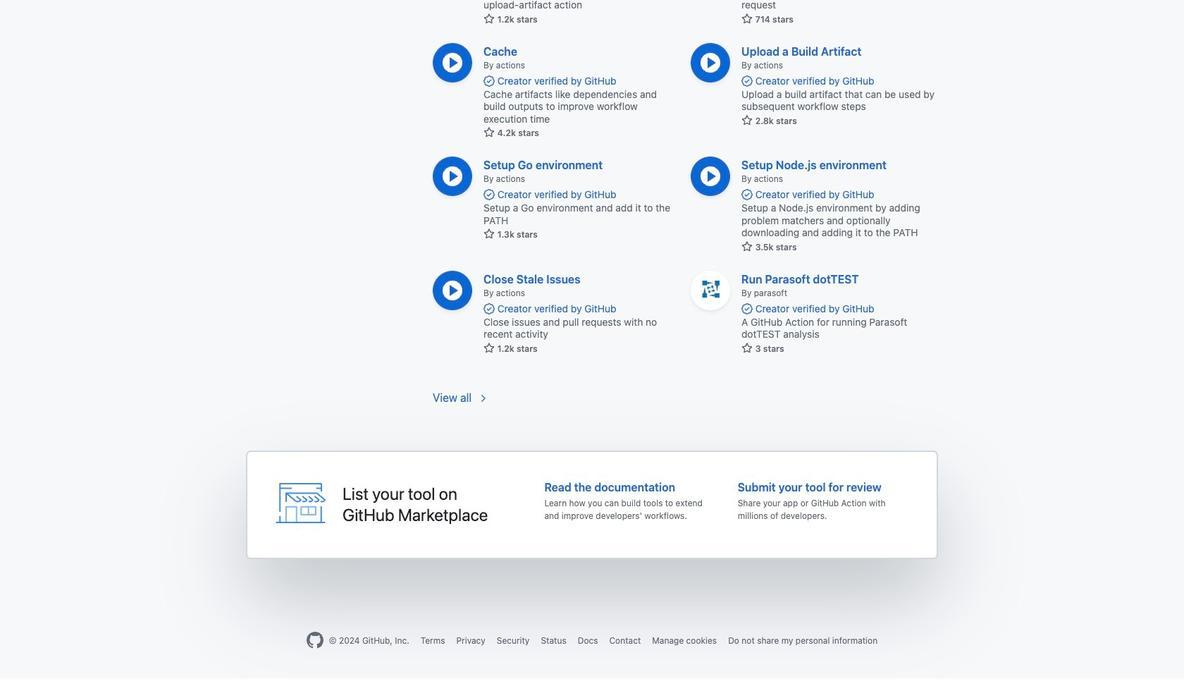 Task type: locate. For each thing, give the bounding box(es) containing it.
view all actions listings image
[[478, 392, 489, 404]]

verified image
[[484, 75, 495, 86], [742, 75, 753, 86], [742, 189, 753, 200]]

verified image
[[484, 189, 495, 200], [484, 303, 495, 314], [742, 303, 753, 314]]

star image
[[742, 115, 753, 126], [484, 127, 495, 138], [742, 241, 753, 252], [484, 342, 495, 354]]

homepage image
[[307, 632, 324, 648]]

star image
[[484, 13, 495, 24], [742, 13, 753, 24], [484, 229, 495, 240], [742, 342, 753, 354]]



Task type: vqa. For each thing, say whether or not it's contained in the screenshot.
code
no



